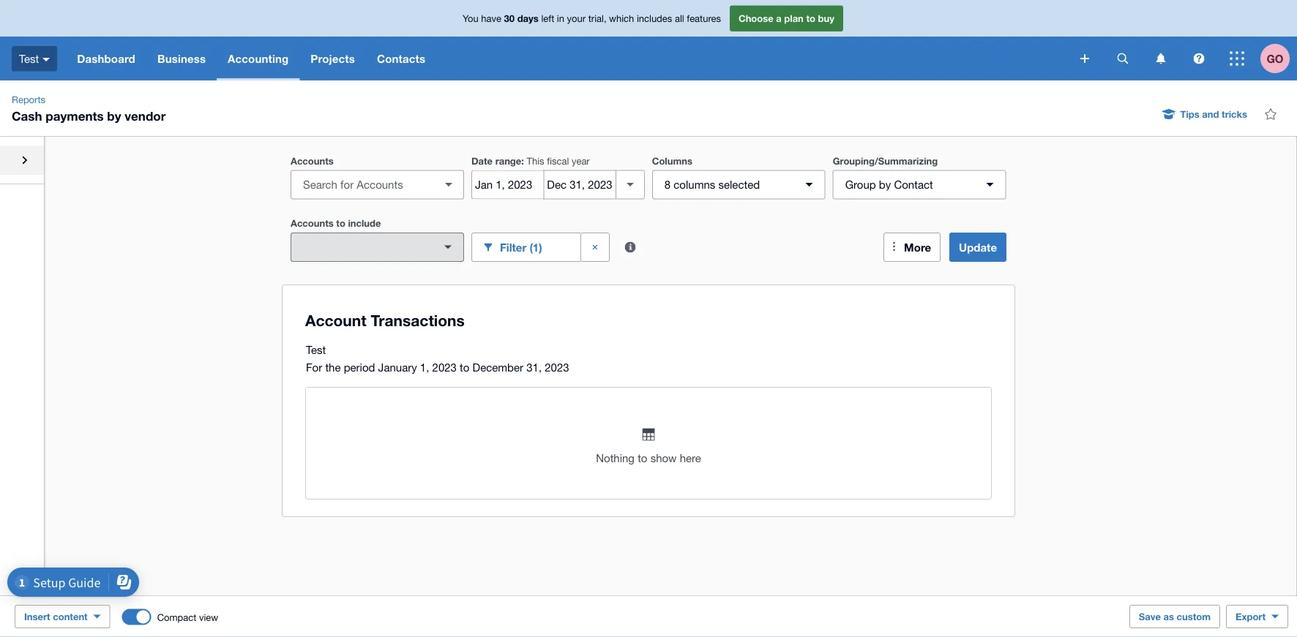 Task type: locate. For each thing, give the bounding box(es) containing it.
2023 right '1,'
[[433, 361, 457, 374]]

accounts up search for accounts "text field"
[[291, 155, 334, 167]]

tips and tricks
[[1181, 108, 1248, 120]]

insert content
[[24, 612, 88, 623]]

projects button
[[300, 37, 366, 81]]

0 horizontal spatial by
[[107, 108, 121, 123]]

to left december
[[460, 361, 470, 374]]

dashboard
[[77, 52, 135, 65]]

to left buy
[[807, 13, 816, 24]]

columns
[[674, 178, 716, 191]]

date range : this fiscal year
[[472, 155, 590, 167]]

grouping/summarizing
[[833, 155, 938, 167]]

test inside popup button
[[19, 52, 39, 65]]

test up for
[[306, 344, 326, 356]]

test inside test for the period january 1, 2023 to december 31, 2023
[[306, 344, 326, 356]]

1 2023 from the left
[[433, 361, 457, 374]]

go
[[1268, 52, 1284, 65]]

projects
[[311, 52, 355, 65]]

test left svg icon
[[19, 52, 39, 65]]

svg image
[[1231, 51, 1245, 66], [1118, 53, 1129, 64], [1157, 53, 1166, 64], [1194, 53, 1205, 64], [1081, 54, 1090, 63]]

contacts
[[377, 52, 426, 65]]

:
[[522, 155, 524, 167]]

banner
[[0, 0, 1298, 81]]

to
[[807, 13, 816, 24], [336, 218, 346, 229], [460, 361, 470, 374], [638, 452, 648, 465]]

accounts to include
[[291, 218, 381, 229]]

accounting
[[228, 52, 289, 65]]

1 accounts from the top
[[291, 155, 334, 167]]

2023
[[433, 361, 457, 374], [545, 361, 570, 374]]

save as custom button
[[1130, 606, 1221, 629]]

accounts left the include
[[291, 218, 334, 229]]

by left vendor
[[107, 108, 121, 123]]

includes
[[637, 13, 673, 24]]

accounts
[[291, 155, 334, 167], [291, 218, 334, 229]]

to inside banner
[[807, 13, 816, 24]]

tricks
[[1223, 108, 1248, 120]]

svg image
[[43, 58, 50, 61]]

to left show at the right bottom
[[638, 452, 648, 465]]

test for the period january 1, 2023 to december 31, 2023
[[306, 344, 570, 374]]

group by contact
[[846, 178, 934, 191]]

navigation
[[66, 37, 1071, 81]]

december
[[473, 361, 524, 374]]

None field
[[291, 170, 464, 200]]

30
[[504, 13, 515, 24]]

compact
[[157, 613, 197, 624]]

insert
[[24, 612, 50, 623]]

selected
[[719, 178, 760, 191]]

plan
[[785, 13, 804, 24]]

0 horizontal spatial 2023
[[433, 361, 457, 374]]

navigation containing dashboard
[[66, 37, 1071, 81]]

0 horizontal spatial test
[[19, 52, 39, 65]]

a
[[777, 13, 782, 24]]

0 vertical spatial by
[[107, 108, 121, 123]]

remove all filters image
[[584, 236, 607, 259]]

1 horizontal spatial test
[[306, 344, 326, 356]]

update button
[[950, 233, 1007, 262]]

accounting button
[[217, 37, 300, 81]]

your
[[567, 13, 586, 24]]

test
[[19, 52, 39, 65], [306, 344, 326, 356]]

by down grouping/summarizing
[[880, 178, 892, 191]]

0 vertical spatial accounts
[[291, 155, 334, 167]]

by inside popup button
[[880, 178, 892, 191]]

filter (1)
[[500, 241, 543, 254]]

to inside test for the period january 1, 2023 to december 31, 2023
[[460, 361, 470, 374]]

show
[[651, 452, 677, 465]]

2 accounts from the top
[[291, 218, 334, 229]]

1 vertical spatial test
[[306, 344, 326, 356]]

year
[[572, 155, 590, 167]]

vendor
[[125, 108, 166, 123]]

1 horizontal spatial 2023
[[545, 361, 570, 374]]

business button
[[146, 37, 217, 81]]

0 vertical spatial test
[[19, 52, 39, 65]]

Select end date field
[[544, 171, 616, 199]]

business
[[157, 52, 206, 65]]

dashboard link
[[66, 37, 146, 81]]

columns
[[653, 155, 693, 167]]

2023 right 31, on the bottom left of page
[[545, 361, 570, 374]]

(1)
[[530, 241, 543, 254]]

reports link
[[6, 92, 51, 107]]

1 vertical spatial by
[[880, 178, 892, 191]]

1 vertical spatial accounts
[[291, 218, 334, 229]]

add to favourites image
[[1257, 100, 1286, 129]]

more button
[[884, 233, 941, 262]]

open image
[[434, 170, 464, 200]]

custom
[[1178, 612, 1212, 623]]

Search for Accounts text field
[[292, 171, 437, 199]]

insert content button
[[15, 606, 110, 629]]

by
[[107, 108, 121, 123], [880, 178, 892, 191]]

content
[[53, 612, 88, 623]]

8 columns selected
[[665, 178, 760, 191]]

contacts button
[[366, 37, 437, 81]]

accounts for accounts to include
[[291, 218, 334, 229]]

1 horizontal spatial by
[[880, 178, 892, 191]]



Task type: vqa. For each thing, say whether or not it's contained in the screenshot.
as
yes



Task type: describe. For each thing, give the bounding box(es) containing it.
here
[[680, 452, 702, 465]]

list of convenience dates image
[[616, 170, 645, 200]]

in
[[557, 13, 565, 24]]

cash
[[12, 108, 42, 123]]

days
[[518, 13, 539, 24]]

all
[[675, 13, 685, 24]]

fiscal
[[547, 155, 569, 167]]

more
[[905, 241, 932, 254]]

test for test for the period january 1, 2023 to december 31, 2023
[[306, 344, 326, 356]]

tips and tricks button
[[1155, 103, 1257, 126]]

2 2023 from the left
[[545, 361, 570, 374]]

have
[[481, 13, 502, 24]]

left
[[542, 13, 555, 24]]

test for test
[[19, 52, 39, 65]]

missing settings info button image
[[616, 233, 645, 262]]

period
[[344, 361, 375, 374]]

contact
[[895, 178, 934, 191]]

compact view
[[157, 613, 218, 624]]

accounts for accounts
[[291, 155, 334, 167]]

Select start date field
[[472, 171, 544, 199]]

reports
[[12, 94, 45, 105]]

by inside reports cash payments by vendor
[[107, 108, 121, 123]]

include
[[348, 218, 381, 229]]

payments
[[46, 108, 104, 123]]

the
[[326, 361, 341, 374]]

view
[[199, 613, 218, 624]]

banner containing dashboard
[[0, 0, 1298, 81]]

choose
[[739, 13, 774, 24]]

tips
[[1181, 108, 1200, 120]]

this
[[527, 155, 545, 167]]

nothing to show here
[[596, 452, 702, 465]]

which
[[610, 13, 635, 24]]

you have 30 days left in your trial, which includes all features
[[463, 13, 722, 24]]

save
[[1140, 612, 1162, 623]]

for
[[306, 361, 322, 374]]

range
[[496, 155, 522, 167]]

you
[[463, 13, 479, 24]]

and
[[1203, 108, 1220, 120]]

january
[[378, 361, 417, 374]]

export button
[[1227, 606, 1289, 629]]

31,
[[527, 361, 542, 374]]

trial,
[[589, 13, 607, 24]]

filter (1) button
[[472, 233, 581, 262]]

update
[[960, 241, 998, 254]]

to left the include
[[336, 218, 346, 229]]

choose a plan to buy
[[739, 13, 835, 24]]

filter
[[500, 241, 527, 254]]

save as custom
[[1140, 612, 1212, 623]]

test button
[[0, 37, 66, 81]]

as
[[1164, 612, 1175, 623]]

group
[[846, 178, 877, 191]]

export
[[1236, 612, 1266, 623]]

features
[[687, 13, 722, 24]]

go button
[[1261, 37, 1298, 81]]

8
[[665, 178, 671, 191]]

buy
[[819, 13, 835, 24]]

group by contact button
[[833, 170, 1007, 200]]

Report title field
[[302, 304, 986, 338]]

1,
[[420, 361, 430, 374]]

reports cash payments by vendor
[[12, 94, 166, 123]]

nothing
[[596, 452, 635, 465]]

date
[[472, 155, 493, 167]]



